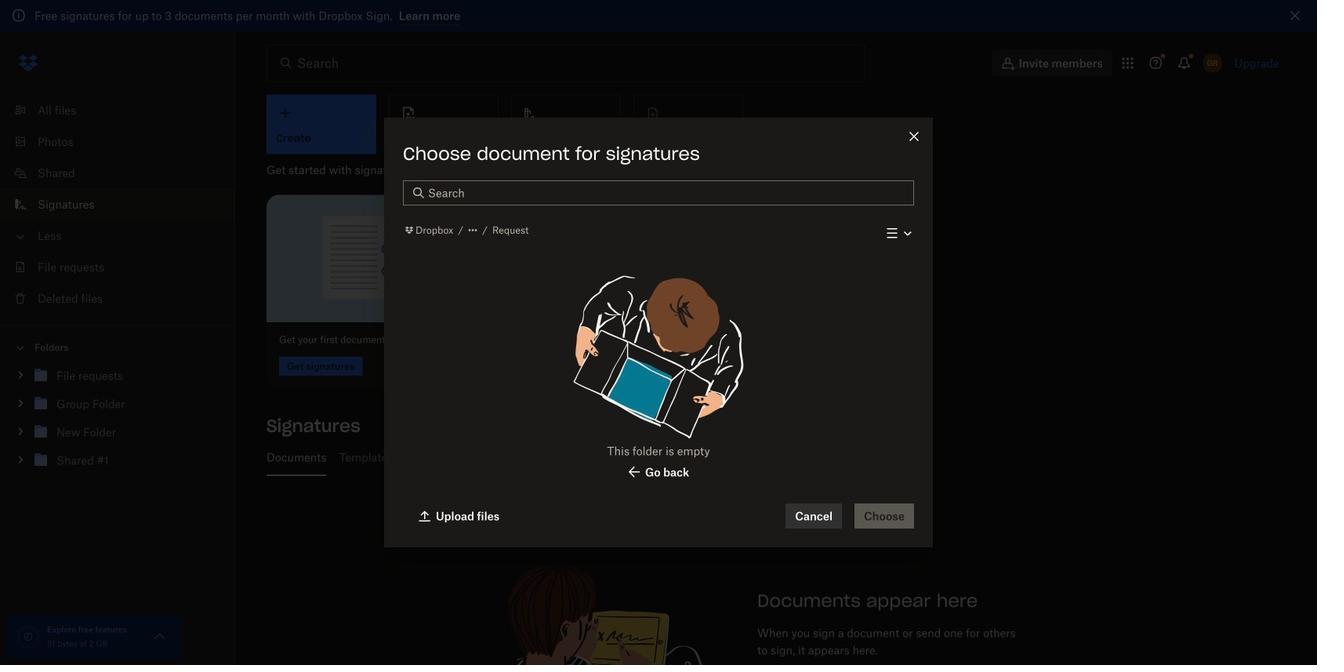 Task type: locate. For each thing, give the bounding box(es) containing it.
alert
[[0, 0, 1318, 32]]

dropbox image
[[13, 47, 44, 79]]

less image
[[13, 229, 28, 245]]

tab list
[[260, 439, 1287, 476]]

group
[[0, 359, 235, 486]]

Search text field
[[428, 184, 905, 202]]

list
[[0, 85, 235, 325]]

list item
[[0, 189, 235, 220]]

dialog
[[384, 118, 934, 548]]



Task type: vqa. For each thing, say whether or not it's contained in the screenshot.
"alert"
yes



